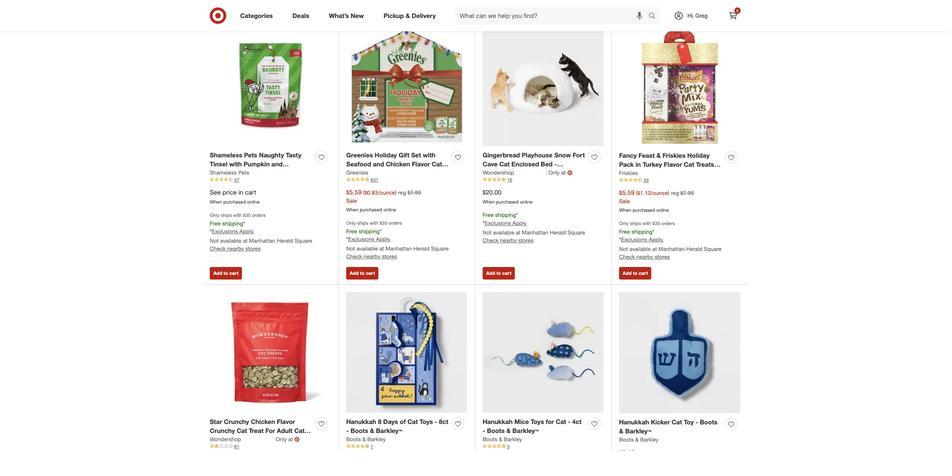 Task type: describe. For each thing, give the bounding box(es) containing it.
fort
[[573, 151, 585, 159]]

shipping for fancy feast & friskies holiday pack in turkey flavor cat treats - 5.1oz
[[632, 228, 653, 235]]

1 link
[[346, 444, 467, 451]]

orders for 5.1oz
[[661, 221, 675, 227]]

pack
[[619, 161, 634, 169]]

add to cart for fancy feast & friskies holiday pack in turkey flavor cat treats - 5.1oz
[[623, 271, 648, 276]]

wondershop link for enclosed
[[483, 169, 547, 177]]

manhattan for greenies holiday gift set with seafood and chicken flavor cat treats - 6.7oz/2pk
[[386, 246, 412, 252]]

cart for greenies holiday gift set with seafood and chicken flavor cat treats - 6.7oz/2pk
[[366, 271, 375, 276]]

at inside the free shipping * * exclusions apply. not available at manhattan herald square check nearby stores
[[516, 230, 521, 236]]

shameless pets
[[210, 169, 249, 176]]

free for shameless pets naughty tasty tinsel with pumpkin and whitefish flavor crunchy cat treats - 2.5oz
[[210, 220, 221, 227]]

naughty
[[259, 151, 284, 159]]

barkley™ inside hanukkah kicker cat toy - boots & barkley™
[[625, 428, 652, 436]]

reg for chicken
[[398, 189, 406, 196]]

gift
[[399, 151, 409, 159]]

delivery
[[412, 12, 436, 19]]

days
[[383, 418, 398, 426]]

831 link
[[346, 177, 467, 184]]

with for greenies holiday gift set with seafood and chicken flavor cat treats - 6.7oz/2pk
[[370, 221, 378, 226]]

when inside $5.59 ( $1.10 /ounce ) reg $7.99 sale when purchased online
[[619, 207, 631, 213]]

What can we help you find? suggestions appear below search field
[[455, 7, 650, 24]]

& inside hanukkah 8 days of cat toys - 8ct - boots & barkley™
[[370, 427, 374, 435]]

cat inside hanukkah 8 days of cat toys - 8ct - boots & barkley™
[[408, 418, 418, 426]]

hanukkah 8 days of cat toys - 8ct - boots & barkley™
[[346, 418, 448, 435]]

flavor inside shameless pets naughty tasty tinsel with pumpkin and whitefish flavor crunchy cat treats - 2.5oz
[[239, 169, 258, 177]]

stores for fancy feast & friskies holiday pack in turkey flavor cat treats - 5.1oz
[[655, 254, 670, 261]]

wondershop for cave
[[483, 169, 514, 176]]

- inside greenies holiday gift set with seafood and chicken flavor cat treats - 6.7oz/2pk
[[366, 169, 369, 177]]

exclusions for greenies holiday gift set with seafood and chicken flavor cat treats - 6.7oz/2pk
[[348, 236, 374, 243]]

when inside $20.00 when purchased online
[[483, 199, 495, 205]]

treats for fancy feast & friskies holiday pack in turkey flavor cat treats - 5.1oz
[[696, 161, 714, 169]]

available for greenies holiday gift set with seafood and chicken flavor cat treats - 6.7oz/2pk
[[357, 246, 378, 252]]

only ships with $35 orders free shipping * * exclusions apply. not available at manhattan herald square check nearby stores for treats
[[210, 213, 312, 252]]

( for 5.1oz
[[636, 190, 638, 196]]

shameless pets link
[[210, 169, 249, 177]]

hanukkah mice toys for cat - 4ct - boots & barkley™ link
[[483, 418, 585, 436]]

and inside greenies holiday gift set with seafood and chicken flavor cat treats - 6.7oz/2pk
[[373, 160, 384, 168]]

herald for fancy feast & friskies holiday pack in turkey flavor cat treats - 5.1oz
[[686, 246, 703, 253]]

add for gingerbread playhouse snow fort cave cat enclosed bed - wondershop™ white s
[[486, 271, 495, 276]]

cart for gingerbread playhouse snow fort cave cat enclosed bed - wondershop™ white s
[[502, 271, 512, 276]]

shameless for shameless pets
[[210, 169, 237, 176]]

8
[[378, 418, 382, 426]]

wondershop for crunchy
[[210, 436, 241, 443]]

& inside hanukkah kicker cat toy - boots & barkley™
[[619, 428, 624, 436]]

boots inside hanukkah mice toys for cat - 4ct - boots & barkley™
[[487, 427, 505, 435]]

$7.99 for chicken
[[408, 189, 421, 196]]

purchased inside $5.59 ( $0.83 /ounce ) reg $7.99 sale when purchased online
[[360, 207, 382, 213]]

shameless for shameless pets naughty tasty tinsel with pumpkin and whitefish flavor crunchy cat treats - 2.5oz
[[210, 151, 242, 159]]

online inside $20.00 when purchased online
[[520, 199, 533, 205]]

boots & barkley for &
[[483, 436, 522, 443]]

hanukkah inside hanukkah kicker cat toy - boots & barkley™
[[619, 419, 649, 427]]

boots & barkley for boots
[[346, 436, 386, 443]]

orders for 6.7oz/2pk
[[389, 221, 402, 226]]

to for fancy feast & friskies holiday pack in turkey flavor cat treats - 5.1oz
[[633, 271, 637, 276]]

fancy feast & friskies holiday pack in turkey flavor cat treats - 5.1oz image
[[619, 26, 740, 147]]

$20.00
[[483, 189, 502, 196]]

cart inside see price in cart when purchased online
[[245, 189, 256, 196]]

37
[[234, 177, 239, 183]]

flavor inside star crunchy chicken flavor crunchy cat treat for adult cat - 6oz - wondershop™
[[277, 418, 295, 426]]

seafood
[[346, 160, 371, 168]]

0 horizontal spatial 3
[[507, 444, 510, 450]]

what's new link
[[322, 7, 374, 24]]

add for greenies holiday gift set with seafood and chicken flavor cat treats - 6.7oz/2pk
[[350, 271, 359, 276]]

exclusions for fancy feast & friskies holiday pack in turkey flavor cat treats - 5.1oz
[[621, 237, 647, 243]]

greenies link
[[346, 169, 368, 177]]

pumpkin
[[244, 160, 270, 168]]

cat left treat
[[237, 427, 247, 435]]

star crunchy chicken flavor crunchy cat treat for adult cat - 6oz - wondershop™
[[210, 418, 309, 444]]

apply. for shameless pets naughty tasty tinsel with pumpkin and whitefish flavor crunchy cat treats - 2.5oz
[[239, 228, 254, 235]]

turkey
[[643, 161, 662, 169]]

crunchy inside shameless pets naughty tasty tinsel with pumpkin and whitefish flavor crunchy cat treats - 2.5oz
[[259, 169, 285, 177]]

with for fancy feast & friskies holiday pack in turkey flavor cat treats - 5.1oz
[[643, 221, 651, 227]]

16 link
[[483, 177, 604, 184]]

barkley for &
[[367, 436, 386, 443]]

shipping inside the free shipping * * exclusions apply. not available at manhattan herald square check nearby stores
[[495, 212, 516, 219]]

add to cart button for shameless pets naughty tasty tinsel with pumpkin and whitefish flavor crunchy cat treats - 2.5oz
[[210, 267, 242, 280]]

adult
[[277, 427, 293, 435]]

in inside see price in cart when purchased online
[[238, 189, 243, 196]]

stores for greenies holiday gift set with seafood and chicken flavor cat treats - 6.7oz/2pk
[[382, 253, 397, 260]]

exclusions apply. link for greenies holiday gift set with seafood and chicken flavor cat treats - 6.7oz/2pk
[[348, 236, 391, 243]]

herald for shameless pets naughty tasty tinsel with pumpkin and whitefish flavor crunchy cat treats - 2.5oz
[[277, 238, 293, 244]]

what's new
[[329, 12, 364, 19]]

new
[[351, 12, 364, 19]]

$20.00 when purchased online
[[483, 189, 533, 205]]

apply. for greenies holiday gift set with seafood and chicken flavor cat treats - 6.7oz/2pk
[[376, 236, 391, 243]]

only for greenies holiday gift set with seafood and chicken flavor cat treats - 6.7oz/2pk
[[346, 221, 356, 226]]

holiday inside greenies holiday gift set with seafood and chicken flavor cat treats - 6.7oz/2pk
[[375, 151, 397, 159]]

hanukkah 8 days of cat toys - 8ct - boots & barkley™ link
[[346, 418, 449, 436]]

categories
[[240, 12, 273, 19]]

1 vertical spatial crunchy
[[224, 418, 249, 426]]

to for greenies holiday gift set with seafood and chicken flavor cat treats - 6.7oz/2pk
[[360, 271, 365, 276]]

1 vertical spatial friskies
[[619, 170, 638, 176]]

shipping for shameless pets naughty tasty tinsel with pumpkin and whitefish flavor crunchy cat treats - 2.5oz
[[222, 220, 243, 227]]

81 link
[[210, 444, 331, 451]]

2 horizontal spatial boots & barkley link
[[619, 436, 659, 444]]

check nearby stores button for shameless pets naughty tasty tinsel with pumpkin and whitefish flavor crunchy cat treats - 2.5oz
[[210, 245, 261, 253]]

5.1oz
[[619, 170, 635, 178]]

purchased inside $20.00 when purchased online
[[496, 199, 519, 205]]

check inside the free shipping * * exclusions apply. not available at manhattan herald square check nearby stores
[[483, 237, 499, 244]]

( for 6.7oz/2pk
[[363, 189, 365, 196]]

0 horizontal spatial 3 link
[[483, 444, 604, 451]]

nearby for shameless pets naughty tasty tinsel with pumpkin and whitefish flavor crunchy cat treats - 2.5oz
[[227, 246, 244, 252]]

only for fancy feast & friskies holiday pack in turkey flavor cat treats - 5.1oz
[[619, 221, 629, 227]]

online inside see price in cart when purchased online
[[247, 199, 260, 205]]

whitefish
[[210, 169, 238, 177]]

reg for turkey
[[671, 190, 679, 196]]

1
[[371, 444, 373, 450]]

2 horizontal spatial barkley
[[640, 437, 659, 443]]

4ct
[[572, 418, 582, 426]]

tinsel
[[210, 160, 227, 168]]

cave
[[483, 160, 498, 168]]

set
[[411, 151, 421, 159]]

cat inside hanukkah mice toys for cat - 4ct - boots & barkley™
[[556, 418, 566, 426]]

gingerbread playhouse snow fort cave cat enclosed bed - wondershop™ white s link
[[483, 151, 585, 177]]

mice
[[514, 418, 529, 426]]

greg
[[696, 12, 708, 19]]

hanukkah mice toys for cat - 4ct - boots & barkley™
[[483, 418, 582, 435]]

flavor inside fancy feast & friskies holiday pack in turkey flavor cat treats - 5.1oz
[[664, 161, 682, 169]]

hi,
[[688, 12, 694, 19]]

wondershop™ inside the gingerbread playhouse snow fort cave cat enclosed bed - wondershop™ white s
[[483, 169, 524, 177]]

6.7oz/2pk
[[370, 169, 399, 177]]

sponsored
[[725, 5, 748, 11]]

wondershop™ inside star crunchy chicken flavor crunchy cat treat for adult cat - 6oz - wondershop™
[[226, 436, 267, 444]]

hanukkah for &
[[483, 418, 513, 426]]

shameless pets naughty tasty tinsel with pumpkin and whitefish flavor crunchy cat treats - 2.5oz link
[[210, 151, 312, 186]]

fancy
[[619, 152, 637, 160]]

hi, greg
[[688, 12, 708, 19]]

$5.59 for greenies holiday gift set with seafood and chicken flavor cat treats - 6.7oz/2pk
[[346, 189, 362, 196]]

add to cart for gingerbread playhouse snow fort cave cat enclosed bed - wondershop™ white s
[[486, 271, 512, 276]]

fancy feast & friskies holiday pack in turkey flavor cat treats - 5.1oz link
[[619, 151, 722, 178]]

2 vertical spatial crunchy
[[210, 427, 235, 435]]

chicken inside greenies holiday gift set with seafood and chicken flavor cat treats - 6.7oz/2pk
[[386, 160, 410, 168]]

search
[[645, 12, 664, 20]]

fancy feast & friskies holiday pack in turkey flavor cat treats - 5.1oz
[[619, 152, 719, 178]]

37 link
[[210, 177, 331, 184]]

treat
[[249, 427, 264, 435]]

feast
[[639, 152, 655, 160]]

toy
[[684, 419, 694, 427]]

boots & barkley link for boots
[[346, 436, 386, 444]]

gingerbread playhouse snow fort cave cat enclosed bed - wondershop™ white s
[[483, 151, 585, 177]]

2 horizontal spatial boots & barkley
[[619, 437, 659, 443]]

see price in cart when purchased online
[[210, 189, 260, 205]]

square for shameless pets naughty tasty tinsel with pumpkin and whitefish flavor crunchy cat treats - 2.5oz
[[295, 238, 312, 244]]

to for gingerbread playhouse snow fort cave cat enclosed bed - wondershop™ white s
[[497, 271, 501, 276]]

& inside fancy feast & friskies holiday pack in turkey flavor cat treats - 5.1oz
[[657, 152, 661, 160]]

6oz
[[210, 436, 220, 444]]

deals link
[[286, 7, 319, 24]]

square for greenies holiday gift set with seafood and chicken flavor cat treats - 6.7oz/2pk
[[431, 246, 449, 252]]

for
[[546, 418, 554, 426]]

only at ¬ for adult
[[276, 436, 300, 444]]

friskies link
[[619, 169, 638, 177]]

herald for greenies holiday gift set with seafood and chicken flavor cat treats - 6.7oz/2pk
[[413, 246, 430, 252]]

with inside shameless pets naughty tasty tinsel with pumpkin and whitefish flavor crunchy cat treats - 2.5oz
[[229, 160, 242, 168]]

sale for greenies holiday gift set with seafood and chicken flavor cat treats - 6.7oz/2pk
[[346, 197, 357, 204]]

stores for shameless pets naughty tasty tinsel with pumpkin and whitefish flavor crunchy cat treats - 2.5oz
[[245, 246, 261, 252]]

check nearby stores button for fancy feast & friskies holiday pack in turkey flavor cat treats - 5.1oz
[[619, 253, 670, 261]]

square inside the free shipping * * exclusions apply. not available at manhattan herald square check nearby stores
[[568, 230, 585, 236]]

toys inside hanukkah 8 days of cat toys - 8ct - boots & barkley™
[[420, 418, 433, 426]]

apply. for fancy feast & friskies holiday pack in turkey flavor cat treats - 5.1oz
[[649, 237, 664, 243]]

$0.83
[[365, 189, 378, 196]]

hanukkah kicker cat toy - boots & barkley™
[[619, 419, 718, 436]]

available inside the free shipping * * exclusions apply. not available at manhattan herald square check nearby stores
[[493, 230, 514, 236]]

0 vertical spatial 3 link
[[725, 7, 742, 24]]

free shipping * * exclusions apply. not available at manhattan herald square check nearby stores
[[483, 212, 585, 244]]



Task type: locate. For each thing, give the bounding box(es) containing it.
1 vertical spatial shameless
[[210, 169, 237, 176]]

$7.99 for turkey
[[681, 190, 694, 196]]

purchased down $1.10
[[633, 207, 655, 213]]

toys inside hanukkah mice toys for cat - 4ct - boots & barkley™
[[531, 418, 544, 426]]

chicken down gift
[[386, 160, 410, 168]]

with down see price in cart when purchased online
[[233, 213, 242, 219]]

0 vertical spatial greenies
[[346, 151, 373, 159]]

available for fancy feast & friskies holiday pack in turkey flavor cat treats - 5.1oz
[[630, 246, 651, 253]]

reg
[[398, 189, 406, 196], [671, 190, 679, 196]]

nearby for greenies holiday gift set with seafood and chicken flavor cat treats - 6.7oz/2pk
[[364, 253, 380, 260]]

free for fancy feast & friskies holiday pack in turkey flavor cat treats - 5.1oz
[[619, 228, 630, 235]]

3 link
[[725, 7, 742, 24], [483, 444, 604, 451]]

*
[[516, 212, 518, 219], [483, 220, 485, 227], [243, 220, 245, 227], [380, 228, 382, 235], [210, 228, 212, 235], [653, 228, 655, 235], [346, 236, 348, 243], [619, 237, 621, 243]]

barkley™ down mice
[[512, 427, 539, 435]]

( inside $5.59 ( $0.83 /ounce ) reg $7.99 sale when purchased online
[[363, 189, 365, 196]]

cat down tasty
[[286, 169, 297, 177]]

cat down gingerbread on the top right of page
[[499, 160, 510, 168]]

boots & barkley link down kicker
[[619, 436, 659, 444]]

wondershop down cave
[[483, 169, 514, 176]]

bed
[[541, 160, 553, 168]]

when down "5.1oz"
[[619, 207, 631, 213]]

crunchy down star on the left bottom of page
[[210, 427, 235, 435]]

with for shameless pets naughty tasty tinsel with pumpkin and whitefish flavor crunchy cat treats - 2.5oz
[[233, 213, 242, 219]]

cart for shameless pets naughty tasty tinsel with pumpkin and whitefish flavor crunchy cat treats - 2.5oz
[[229, 271, 239, 276]]

manhattan inside the free shipping * * exclusions apply. not available at manhattan herald square check nearby stores
[[522, 230, 548, 236]]

$5.59 ( $0.83 /ounce ) reg $7.99 sale when purchased online
[[346, 189, 421, 213]]

barkley™ inside hanukkah mice toys for cat - 4ct - boots & barkley™
[[512, 427, 539, 435]]

$5.59 ( $1.10 /ounce ) reg $7.99 sale when purchased online
[[619, 189, 694, 213]]

ships for 6.7oz/2pk
[[357, 221, 368, 226]]

0 horizontal spatial treats
[[210, 178, 228, 186]]

greenies down seafood
[[346, 169, 368, 176]]

/ounce for turkey
[[651, 190, 668, 196]]

treats inside greenies holiday gift set with seafood and chicken flavor cat treats - 6.7oz/2pk
[[346, 169, 364, 177]]

hanukkah mice toys for cat - 4ct - boots & barkley™ image
[[483, 293, 604, 413], [483, 293, 604, 413]]

2 shameless from the top
[[210, 169, 237, 176]]

white
[[526, 169, 543, 177]]

1 vertical spatial greenies
[[346, 169, 368, 176]]

treats up 39 link
[[696, 161, 714, 169]]

1 horizontal spatial ships
[[357, 221, 368, 226]]

in right pack
[[636, 161, 641, 169]]

greenies for greenies holiday gift set with seafood and chicken flavor cat treats - 6.7oz/2pk
[[346, 151, 373, 159]]

free inside the free shipping * * exclusions apply. not available at manhattan herald square check nearby stores
[[483, 212, 494, 219]]

0 horizontal spatial in
[[238, 189, 243, 196]]

/ounce down 39 link
[[651, 190, 668, 196]]

chicken
[[386, 160, 410, 168], [251, 418, 275, 426]]

only ships with $35 orders free shipping * * exclusions apply. not available at manhattan herald square check nearby stores for 5.1oz
[[619, 221, 722, 261]]

sale inside $5.59 ( $1.10 /ounce ) reg $7.99 sale when purchased online
[[619, 198, 630, 205]]

shameless down the tinsel
[[210, 169, 237, 176]]

check
[[483, 237, 499, 244], [210, 246, 226, 252], [346, 253, 362, 260], [619, 254, 635, 261]]

/ounce for chicken
[[378, 189, 395, 196]]

3 add to cart from the left
[[486, 271, 512, 276]]

pickup & delivery
[[384, 12, 436, 19]]

not inside the free shipping * * exclusions apply. not available at manhattan herald square check nearby stores
[[483, 230, 492, 236]]

online inside $5.59 ( $0.83 /ounce ) reg $7.99 sale when purchased online
[[383, 207, 396, 213]]

chicken inside star crunchy chicken flavor crunchy cat treat for adult cat - 6oz - wondershop™
[[251, 418, 275, 426]]

barkley™ down "days" on the bottom left of the page
[[376, 427, 402, 435]]

cat inside greenies holiday gift set with seafood and chicken flavor cat treats - 6.7oz/2pk
[[432, 160, 442, 168]]

3 down hanukkah mice toys for cat - 4ct - boots & barkley™
[[507, 444, 510, 450]]

&
[[406, 12, 410, 19], [657, 152, 661, 160], [370, 427, 374, 435], [506, 427, 511, 435], [619, 428, 624, 436], [362, 436, 366, 443], [499, 436, 502, 443], [635, 437, 639, 443]]

wondershop link for treat
[[210, 436, 274, 444]]

( down friskies link
[[636, 190, 638, 196]]

holiday up 6.7oz/2pk
[[375, 151, 397, 159]]

shipping down $5.59 ( $0.83 /ounce ) reg $7.99 sale when purchased online
[[359, 228, 380, 235]]

friskies
[[663, 152, 686, 160], [619, 170, 638, 176]]

greenies holiday gift set with seafood and chicken flavor cat treats - 6.7oz/2pk link
[[346, 151, 449, 177]]

/ounce inside $5.59 ( $1.10 /ounce ) reg $7.99 sale when purchased online
[[651, 190, 668, 196]]

orders for treats
[[252, 213, 266, 219]]

1 vertical spatial wondershop™
[[226, 436, 267, 444]]

when down $20.00
[[483, 199, 495, 205]]

1 horizontal spatial 3
[[736, 8, 739, 13]]

in down 2.5oz
[[238, 189, 243, 196]]

herald
[[550, 230, 566, 236], [277, 238, 293, 244], [413, 246, 430, 252], [686, 246, 703, 253]]

flavor up 39 link
[[664, 161, 682, 169]]

0 vertical spatial only at ¬
[[549, 169, 573, 177]]

when
[[210, 199, 222, 205], [483, 199, 495, 205], [346, 207, 358, 213], [619, 207, 631, 213]]

apply. down $5.59 ( $1.10 /ounce ) reg $7.99 sale when purchased online
[[649, 237, 664, 243]]

1 horizontal spatial barkley™
[[512, 427, 539, 435]]

1 horizontal spatial reg
[[671, 190, 679, 196]]

¬ for adult
[[295, 436, 300, 444]]

) down 831 link
[[395, 189, 397, 196]]

) for chicken
[[395, 189, 397, 196]]

hanukkah left kicker
[[619, 419, 649, 427]]

pets up pumpkin
[[244, 151, 257, 159]]

1 horizontal spatial orders
[[389, 221, 402, 226]]

2 horizontal spatial hanukkah
[[619, 419, 649, 427]]

$5.59 left $1.10
[[619, 189, 635, 197]]

1 horizontal spatial (
[[636, 190, 638, 196]]

1 add to cart from the left
[[213, 271, 239, 276]]

flavor down set at the top
[[412, 160, 430, 168]]

only at ¬ down adult
[[276, 436, 300, 444]]

$5.59 for fancy feast & friskies holiday pack in turkey flavor cat treats - 5.1oz
[[619, 189, 635, 197]]

) for turkey
[[668, 190, 669, 196]]

not for greenies holiday gift set with seafood and chicken flavor cat treats - 6.7oz/2pk
[[346, 246, 355, 252]]

cart for fancy feast & friskies holiday pack in turkey flavor cat treats - 5.1oz
[[639, 271, 648, 276]]

1 horizontal spatial 3 link
[[725, 7, 742, 24]]

0 horizontal spatial holiday
[[375, 151, 397, 159]]

purchased
[[223, 199, 246, 205], [496, 199, 519, 205], [360, 207, 382, 213], [633, 207, 655, 213]]

only at ¬ for -
[[549, 169, 573, 177]]

0 horizontal spatial /ounce
[[378, 189, 395, 196]]

& inside hanukkah mice toys for cat - 4ct - boots & barkley™
[[506, 427, 511, 435]]

add
[[213, 271, 222, 276], [350, 271, 359, 276], [486, 271, 495, 276], [623, 271, 632, 276]]

0 horizontal spatial $5.59
[[346, 189, 362, 196]]

/ounce inside $5.59 ( $0.83 /ounce ) reg $7.99 sale when purchased online
[[378, 189, 395, 196]]

0 vertical spatial shameless
[[210, 151, 242, 159]]

flavor up 2.5oz
[[239, 169, 258, 177]]

1 horizontal spatial $5.59
[[619, 189, 635, 197]]

1 horizontal spatial holiday
[[687, 152, 710, 160]]

pets inside shameless pets naughty tasty tinsel with pumpkin and whitefish flavor crunchy cat treats - 2.5oz
[[244, 151, 257, 159]]

0 horizontal spatial sale
[[346, 197, 357, 204]]

not for fancy feast & friskies holiday pack in turkey flavor cat treats - 5.1oz
[[619, 246, 628, 253]]

see
[[210, 189, 221, 196]]

0 horizontal spatial orders
[[252, 213, 266, 219]]

enclosed
[[511, 160, 539, 168]]

0 horizontal spatial reg
[[398, 189, 406, 196]]

0 horizontal spatial ships
[[221, 213, 232, 219]]

$7.99
[[408, 189, 421, 196], [681, 190, 694, 196]]

to for shameless pets naughty tasty tinsel with pumpkin and whitefish flavor crunchy cat treats - 2.5oz
[[224, 271, 228, 276]]

hanukkah 8 days of cat toys - 8ct - boots & barkley™ image
[[346, 293, 467, 413], [346, 293, 467, 413]]

sale inside $5.59 ( $0.83 /ounce ) reg $7.99 sale when purchased online
[[346, 197, 357, 204]]

0 horizontal spatial boots & barkley link
[[346, 436, 386, 444]]

0 horizontal spatial toys
[[420, 418, 433, 426]]

only ships with $35 orders free shipping * * exclusions apply. not available at manhattan herald square check nearby stores for 6.7oz/2pk
[[346, 221, 449, 260]]

3 add from the left
[[486, 271, 495, 276]]

boots & barkley down kicker
[[619, 437, 659, 443]]

0 horizontal spatial only ships with $35 orders free shipping * * exclusions apply. not available at manhattan herald square check nearby stores
[[210, 213, 312, 252]]

0 vertical spatial friskies
[[663, 152, 686, 160]]

1 vertical spatial treats
[[346, 169, 364, 177]]

0 vertical spatial pets
[[244, 151, 257, 159]]

cat right for
[[556, 418, 566, 426]]

with inside greenies holiday gift set with seafood and chicken flavor cat treats - 6.7oz/2pk
[[423, 151, 436, 159]]

shameless pets naughty tasty tinsel with pumpkin and whitefish flavor crunchy cat treats - 2.5oz image
[[210, 26, 331, 146], [210, 26, 331, 146]]

barkley™ down kicker
[[625, 428, 652, 436]]

1 horizontal spatial friskies
[[663, 152, 686, 160]]

nearby inside the free shipping * * exclusions apply. not available at manhattan herald square check nearby stores
[[500, 237, 517, 244]]

1 horizontal spatial only at ¬
[[549, 169, 573, 177]]

chicken up treat
[[251, 418, 275, 426]]

$1.10
[[638, 190, 651, 196]]

pickup
[[384, 12, 404, 19]]

shameless pets naughty tasty tinsel with pumpkin and whitefish flavor crunchy cat treats - 2.5oz
[[210, 151, 301, 186]]

with
[[423, 151, 436, 159], [229, 160, 242, 168], [233, 213, 242, 219], [370, 221, 378, 226], [643, 221, 651, 227]]

s
[[544, 169, 548, 177]]

greenies up seafood
[[346, 151, 373, 159]]

2 greenies from the top
[[346, 169, 368, 176]]

not for shameless pets naughty tasty tinsel with pumpkin and whitefish flavor crunchy cat treats - 2.5oz
[[210, 238, 219, 244]]

1 greenies from the top
[[346, 151, 373, 159]]

reg down 831 link
[[398, 189, 406, 196]]

greenies holiday gift set with seafood and chicken flavor cat treats - 6.7oz/2pk image
[[346, 26, 467, 146], [346, 26, 467, 146]]

boots & barkley link for &
[[483, 436, 522, 444]]

cat inside shameless pets naughty tasty tinsel with pumpkin and whitefish flavor crunchy cat treats - 2.5oz
[[286, 169, 297, 177]]

1 shameless from the top
[[210, 151, 242, 159]]

hanukkah
[[346, 418, 376, 426], [483, 418, 513, 426], [619, 419, 649, 427]]

0 horizontal spatial $35
[[243, 213, 251, 219]]

1 horizontal spatial hanukkah
[[483, 418, 513, 426]]

3 to from the left
[[497, 271, 501, 276]]

) inside $5.59 ( $0.83 /ounce ) reg $7.99 sale when purchased online
[[395, 189, 397, 196]]

0 horizontal spatial hanukkah
[[346, 418, 376, 426]]

cart
[[245, 189, 256, 196], [229, 271, 239, 276], [366, 271, 375, 276], [502, 271, 512, 276], [639, 271, 648, 276]]

( down greenies link
[[363, 189, 365, 196]]

pets up 2.5oz
[[238, 169, 249, 176]]

hanukkah left the 8
[[346, 418, 376, 426]]

add to cart button for gingerbread playhouse snow fort cave cat enclosed bed - wondershop™ white s
[[483, 267, 515, 280]]

0 horizontal spatial friskies
[[619, 170, 638, 176]]

hanukkah kicker cat toy - boots & barkley™ link
[[619, 418, 722, 436]]

reg down 39 link
[[671, 190, 679, 196]]

2 horizontal spatial only ships with $35 orders free shipping * * exclusions apply. not available at manhattan herald square check nearby stores
[[619, 221, 722, 261]]

add to cart button for fancy feast & friskies holiday pack in turkey flavor cat treats - 5.1oz
[[619, 267, 652, 280]]

purchased inside see price in cart when purchased online
[[223, 199, 246, 205]]

$7.99 inside $5.59 ( $0.83 /ounce ) reg $7.99 sale when purchased online
[[408, 189, 421, 196]]

- inside shameless pets naughty tasty tinsel with pumpkin and whitefish flavor crunchy cat treats - 2.5oz
[[230, 178, 232, 186]]

friskies inside fancy feast & friskies holiday pack in turkey flavor cat treats - 5.1oz
[[663, 152, 686, 160]]

1 horizontal spatial boots & barkley link
[[483, 436, 522, 444]]

2 horizontal spatial barkley™
[[625, 428, 652, 436]]

crunchy down pumpkin
[[259, 169, 285, 177]]

star crunchy chicken flavor crunchy cat treat for adult cat - 6oz - wondershop™ link
[[210, 418, 312, 444]]

1 horizontal spatial boots & barkley
[[483, 436, 522, 443]]

manhattan for shameless pets naughty tasty tinsel with pumpkin and whitefish flavor crunchy cat treats - 2.5oz
[[249, 238, 275, 244]]

treats inside shameless pets naughty tasty tinsel with pumpkin and whitefish flavor crunchy cat treats - 2.5oz
[[210, 178, 228, 186]]

wondershop link up 81
[[210, 436, 274, 444]]

online down 831 link
[[383, 207, 396, 213]]

barkley
[[367, 436, 386, 443], [504, 436, 522, 443], [640, 437, 659, 443]]

snow
[[554, 151, 571, 159]]

hanukkah inside hanukkah mice toys for cat - 4ct - boots & barkley™
[[483, 418, 513, 426]]

1 vertical spatial pets
[[238, 169, 249, 176]]

star crunchy chicken flavor crunchy cat treat for adult cat - 6oz - wondershop™ image
[[210, 293, 331, 413], [210, 293, 331, 413]]

greenies inside greenies holiday gift set with seafood and chicken flavor cat treats - 6.7oz/2pk
[[346, 151, 373, 159]]

hanukkah for boots
[[346, 418, 376, 426]]

in inside fancy feast & friskies holiday pack in turkey flavor cat treats - 5.1oz
[[636, 161, 641, 169]]

pets
[[244, 151, 257, 159], [238, 169, 249, 176]]

crunchy right star on the left bottom of page
[[224, 418, 249, 426]]

-
[[554, 160, 557, 168], [716, 161, 719, 169], [366, 169, 369, 177], [230, 178, 232, 186], [435, 418, 437, 426], [568, 418, 571, 426], [696, 419, 698, 427], [306, 427, 309, 435], [346, 427, 349, 435], [483, 427, 485, 435], [222, 436, 225, 444]]

boots & barkley down mice
[[483, 436, 522, 443]]

ships down $5.59 ( $1.10 /ounce ) reg $7.99 sale when purchased online
[[630, 221, 641, 227]]

not
[[483, 230, 492, 236], [210, 238, 219, 244], [346, 246, 355, 252], [619, 246, 628, 253]]

star
[[210, 418, 222, 426]]

free
[[483, 212, 494, 219], [210, 220, 221, 227], [346, 228, 357, 235], [619, 228, 630, 235]]

orders down see price in cart when purchased online
[[252, 213, 266, 219]]

search button
[[645, 7, 664, 26]]

- inside hanukkah kicker cat toy - boots & barkley™
[[696, 419, 698, 427]]

1 horizontal spatial $7.99
[[681, 190, 694, 196]]

check for shameless pets naughty tasty tinsel with pumpkin and whitefish flavor crunchy cat treats - 2.5oz
[[210, 246, 226, 252]]

$35 for 5.1oz
[[653, 221, 660, 227]]

playhouse
[[522, 151, 553, 159]]

online up the free shipping * * exclusions apply. not available at manhattan herald square check nearby stores
[[520, 199, 533, 205]]

0 horizontal spatial (
[[363, 189, 365, 196]]

1 horizontal spatial wondershop™
[[483, 169, 524, 177]]

only
[[549, 169, 560, 176], [210, 213, 219, 219], [346, 221, 356, 226], [619, 221, 629, 227], [276, 436, 287, 443]]

exclusions inside the free shipping * * exclusions apply. not available at manhattan herald square check nearby stores
[[485, 220, 511, 227]]

holiday
[[375, 151, 397, 159], [687, 152, 710, 160]]

purchased down $0.83
[[360, 207, 382, 213]]

only ships with $35 orders free shipping * * exclusions apply. not available at manhattan herald square check nearby stores
[[210, 213, 312, 252], [346, 221, 449, 260], [619, 221, 722, 261]]

3 add to cart button from the left
[[483, 267, 515, 280]]

0 vertical spatial 3
[[736, 8, 739, 13]]

exclusions apply. link for fancy feast & friskies holiday pack in turkey flavor cat treats - 5.1oz
[[621, 237, 664, 243]]

when inside see price in cart when purchased online
[[210, 199, 222, 205]]

pets for shameless pets naughty tasty tinsel with pumpkin and whitefish flavor crunchy cat treats - 2.5oz
[[244, 151, 257, 159]]

$5.59 inside $5.59 ( $0.83 /ounce ) reg $7.99 sale when purchased online
[[346, 189, 362, 196]]

0 horizontal spatial $7.99
[[408, 189, 421, 196]]

81
[[234, 444, 239, 450]]

nearby for fancy feast & friskies holiday pack in turkey flavor cat treats - 5.1oz
[[637, 254, 653, 261]]

1 to from the left
[[224, 271, 228, 276]]

available
[[493, 230, 514, 236], [220, 238, 241, 244], [357, 246, 378, 252], [630, 246, 651, 253]]

only at ¬ right s at the right top of page
[[549, 169, 573, 177]]

ships down $5.59 ( $0.83 /ounce ) reg $7.99 sale when purchased online
[[357, 221, 368, 226]]

0 horizontal spatial chicken
[[251, 418, 275, 426]]

wondershop™ down cave
[[483, 169, 524, 177]]

with down $5.59 ( $0.83 /ounce ) reg $7.99 sale when purchased online
[[370, 221, 378, 226]]

exclusions for shameless pets naughty tasty tinsel with pumpkin and whitefish flavor crunchy cat treats - 2.5oz
[[212, 228, 238, 235]]

sale down greenies link
[[346, 197, 357, 204]]

when down see
[[210, 199, 222, 205]]

orders down $5.59 ( $1.10 /ounce ) reg $7.99 sale when purchased online
[[661, 221, 675, 227]]

shameless up the tinsel
[[210, 151, 242, 159]]

$35 for 6.7oz/2pk
[[380, 221, 387, 226]]

$5.59 left $0.83
[[346, 189, 362, 196]]

1 vertical spatial wondershop link
[[210, 436, 274, 444]]

add for fancy feast & friskies holiday pack in turkey flavor cat treats - 5.1oz
[[623, 271, 632, 276]]

$35 down $5.59 ( $0.83 /ounce ) reg $7.99 sale when purchased online
[[380, 221, 387, 226]]

add to cart for greenies holiday gift set with seafood and chicken flavor cat treats - 6.7oz/2pk
[[350, 271, 375, 276]]

cat inside hanukkah kicker cat toy - boots & barkley™
[[672, 419, 682, 427]]

0 vertical spatial crunchy
[[259, 169, 285, 177]]

shipping for greenies holiday gift set with seafood and chicken flavor cat treats - 6.7oz/2pk
[[359, 228, 380, 235]]

1 horizontal spatial )
[[668, 190, 669, 196]]

- inside the gingerbread playhouse snow fort cave cat enclosed bed - wondershop™ white s
[[554, 160, 557, 168]]

2 add from the left
[[350, 271, 359, 276]]

with down $5.59 ( $1.10 /ounce ) reg $7.99 sale when purchased online
[[643, 221, 651, 227]]

$35 down $5.59 ( $1.10 /ounce ) reg $7.99 sale when purchased online
[[653, 221, 660, 227]]

only for shameless pets naughty tasty tinsel with pumpkin and whitefish flavor crunchy cat treats - 2.5oz
[[210, 213, 219, 219]]

greenies for greenies
[[346, 169, 368, 176]]

0 horizontal spatial wondershop™
[[226, 436, 267, 444]]

wondershop
[[483, 169, 514, 176], [210, 436, 241, 443]]

1 vertical spatial chicken
[[251, 418, 275, 426]]

to
[[224, 271, 228, 276], [360, 271, 365, 276], [497, 271, 501, 276], [633, 271, 637, 276]]

herald inside the free shipping * * exclusions apply. not available at manhattan herald square check nearby stores
[[550, 230, 566, 236]]

0 horizontal spatial wondershop
[[210, 436, 241, 443]]

when down greenies link
[[346, 207, 358, 213]]

price
[[223, 189, 237, 196]]

2 horizontal spatial ships
[[630, 221, 641, 227]]

wondershop link up 16
[[483, 169, 547, 177]]

1 horizontal spatial $35
[[380, 221, 387, 226]]

1 horizontal spatial toys
[[531, 418, 544, 426]]

¬
[[567, 169, 573, 177], [295, 436, 300, 444]]

barkley down mice
[[504, 436, 522, 443]]

4 to from the left
[[633, 271, 637, 276]]

0 vertical spatial chicken
[[386, 160, 410, 168]]

0 horizontal spatial only at ¬
[[276, 436, 300, 444]]

manhattan for fancy feast & friskies holiday pack in turkey flavor cat treats - 5.1oz
[[659, 246, 685, 253]]

shipping down $5.59 ( $1.10 /ounce ) reg $7.99 sale when purchased online
[[632, 228, 653, 235]]

cat up 831 link
[[432, 160, 442, 168]]

0 vertical spatial ¬
[[567, 169, 573, 177]]

holiday up 39 link
[[687, 152, 710, 160]]

0 horizontal spatial and
[[271, 160, 283, 168]]

add to cart for shameless pets naughty tasty tinsel with pumpkin and whitefish flavor crunchy cat treats - 2.5oz
[[213, 271, 239, 276]]

0 horizontal spatial ¬
[[295, 436, 300, 444]]

square for fancy feast & friskies holiday pack in turkey flavor cat treats - 5.1oz
[[704, 246, 722, 253]]

stores inside the free shipping * * exclusions apply. not available at manhattan herald square check nearby stores
[[518, 237, 534, 244]]

4 add to cart button from the left
[[619, 267, 652, 280]]

3 link down 'hanukkah mice toys for cat - 4ct - boots & barkley™' link on the right bottom of the page
[[483, 444, 604, 451]]

greenies holiday gift set with seafood and chicken flavor cat treats - 6.7oz/2pk
[[346, 151, 442, 177]]

) down 39 link
[[668, 190, 669, 196]]

1 add from the left
[[213, 271, 222, 276]]

2 horizontal spatial treats
[[696, 161, 714, 169]]

treats inside fancy feast & friskies holiday pack in turkey flavor cat treats - 5.1oz
[[696, 161, 714, 169]]

kicker
[[651, 419, 670, 427]]

and down naughty
[[271, 160, 283, 168]]

$7.99 down 831 link
[[408, 189, 421, 196]]

purchased down price
[[223, 199, 246, 205]]

1 vertical spatial in
[[238, 189, 243, 196]]

add to cart button
[[210, 267, 242, 280], [346, 267, 379, 280], [483, 267, 515, 280], [619, 267, 652, 280]]

1 vertical spatial 3 link
[[483, 444, 604, 451]]

exclusions apply. link
[[485, 220, 527, 227], [212, 228, 254, 235], [348, 236, 391, 243], [621, 237, 664, 243]]

0 horizontal spatial boots & barkley
[[346, 436, 386, 443]]

gingerbread playhouse snow fort cave cat enclosed bed - wondershop™ white s image
[[483, 26, 604, 146], [483, 26, 604, 146]]

$5.59 inside $5.59 ( $1.10 /ounce ) reg $7.99 sale when purchased online
[[619, 189, 635, 197]]

0 vertical spatial treats
[[696, 161, 714, 169]]

1 horizontal spatial sale
[[619, 198, 630, 205]]

boots & barkley up 1
[[346, 436, 386, 443]]

¬ for -
[[567, 169, 573, 177]]

$7.99 down 39 link
[[681, 190, 694, 196]]

0 horizontal spatial barkley
[[367, 436, 386, 443]]

exclusions apply. link for shameless pets naughty tasty tinsel with pumpkin and whitefish flavor crunchy cat treats - 2.5oz
[[212, 228, 254, 235]]

1 horizontal spatial wondershop link
[[483, 169, 547, 177]]

( inside $5.59 ( $1.10 /ounce ) reg $7.99 sale when purchased online
[[636, 190, 638, 196]]

add for shameless pets naughty tasty tinsel with pumpkin and whitefish flavor crunchy cat treats - 2.5oz
[[213, 271, 222, 276]]

free for greenies holiday gift set with seafood and chicken flavor cat treats - 6.7oz/2pk
[[346, 228, 357, 235]]

online down 39 link
[[656, 207, 669, 213]]

deals
[[292, 12, 309, 19]]

/ounce down 831 at the top left
[[378, 189, 395, 196]]

manhattan
[[522, 230, 548, 236], [249, 238, 275, 244], [386, 246, 412, 252], [659, 246, 685, 253]]

purchased down $20.00
[[496, 199, 519, 205]]

1 horizontal spatial wondershop
[[483, 169, 514, 176]]

pets for shameless pets
[[238, 169, 249, 176]]

available for shameless pets naughty tasty tinsel with pumpkin and whitefish flavor crunchy cat treats - 2.5oz
[[220, 238, 241, 244]]

and up 6.7oz/2pk
[[373, 160, 384, 168]]

1 add to cart button from the left
[[210, 267, 242, 280]]

reg inside $5.59 ( $1.10 /ounce ) reg $7.99 sale when purchased online
[[671, 190, 679, 196]]

0 vertical spatial wondershop link
[[483, 169, 547, 177]]

barkley™ inside hanukkah 8 days of cat toys - 8ct - boots & barkley™
[[376, 427, 402, 435]]

cat inside the gingerbread playhouse snow fort cave cat enclosed bed - wondershop™ white s
[[499, 160, 510, 168]]

1 horizontal spatial in
[[636, 161, 641, 169]]

with up shameless pets
[[229, 160, 242, 168]]

treats down 'whitefish' on the left of page
[[210, 178, 228, 186]]

apply. inside the free shipping * * exclusions apply. not available at manhattan herald square check nearby stores
[[512, 220, 527, 227]]

16
[[507, 177, 512, 183]]

barkley up 1
[[367, 436, 386, 443]]

orders down $5.59 ( $0.83 /ounce ) reg $7.99 sale when purchased online
[[389, 221, 402, 226]]

cat right adult
[[294, 427, 305, 435]]

cat inside fancy feast & friskies holiday pack in turkey flavor cat treats - 5.1oz
[[684, 161, 694, 169]]

1 horizontal spatial chicken
[[386, 160, 410, 168]]

friskies up 39 link
[[663, 152, 686, 160]]

shameless inside shameless pets naughty tasty tinsel with pumpkin and whitefish flavor crunchy cat treats - 2.5oz
[[210, 151, 242, 159]]

1 vertical spatial only at ¬
[[276, 436, 300, 444]]

categories link
[[234, 7, 283, 24]]

1 horizontal spatial only ships with $35 orders free shipping * * exclusions apply. not available at manhattan herald square check nearby stores
[[346, 221, 449, 260]]

tasty
[[286, 151, 301, 159]]

) inside $5.59 ( $1.10 /ounce ) reg $7.99 sale when purchased online
[[668, 190, 669, 196]]

purchased inside $5.59 ( $1.10 /ounce ) reg $7.99 sale when purchased online
[[633, 207, 655, 213]]

3 right greg
[[736, 8, 739, 13]]

2 vertical spatial treats
[[210, 178, 228, 186]]

reg inside $5.59 ( $0.83 /ounce ) reg $7.99 sale when purchased online
[[398, 189, 406, 196]]

1 horizontal spatial /ounce
[[651, 190, 668, 196]]

and inside shameless pets naughty tasty tinsel with pumpkin and whitefish flavor crunchy cat treats - 2.5oz
[[271, 160, 283, 168]]

treats down seafood
[[346, 169, 364, 177]]

wondershop up 81
[[210, 436, 241, 443]]

2 horizontal spatial $35
[[653, 221, 660, 227]]

apply. down $5.59 ( $0.83 /ounce ) reg $7.99 sale when purchased online
[[376, 236, 391, 243]]

2 add to cart button from the left
[[346, 267, 379, 280]]

2 toys from the left
[[531, 418, 544, 426]]

sale for fancy feast & friskies holiday pack in turkey flavor cat treats - 5.1oz
[[619, 198, 630, 205]]

2 add to cart from the left
[[350, 271, 375, 276]]

for
[[265, 427, 275, 435]]

$5.59
[[346, 189, 362, 196], [619, 189, 635, 197]]

wondershop™ down treat
[[226, 436, 267, 444]]

39
[[644, 178, 649, 183]]

add to cart
[[213, 271, 239, 276], [350, 271, 375, 276], [486, 271, 512, 276], [623, 271, 648, 276]]

apply. down see price in cart when purchased online
[[239, 228, 254, 235]]

$35
[[243, 213, 251, 219], [380, 221, 387, 226], [653, 221, 660, 227]]

boots inside hanukkah kicker cat toy - boots & barkley™
[[700, 419, 718, 427]]

cat right the of
[[408, 418, 418, 426]]

sale down "5.1oz"
[[619, 198, 630, 205]]

online inside $5.59 ( $1.10 /ounce ) reg $7.99 sale when purchased online
[[656, 207, 669, 213]]

39 link
[[619, 177, 740, 184]]

ships down see price in cart when purchased online
[[221, 213, 232, 219]]

check nearby stores button for greenies holiday gift set with seafood and chicken flavor cat treats - 6.7oz/2pk
[[346, 253, 397, 261]]

1 vertical spatial 3
[[507, 444, 510, 450]]

hanukkah kicker cat toy - boots & barkley™ image
[[619, 293, 740, 414], [619, 293, 740, 414]]

pickup & delivery link
[[377, 7, 446, 24]]

gingerbread
[[483, 151, 520, 159]]

2 and from the left
[[373, 160, 384, 168]]

2.5oz
[[234, 178, 250, 186]]

831
[[371, 177, 378, 183]]

treats for greenies holiday gift set with seafood and chicken flavor cat treats - 6.7oz/2pk
[[346, 169, 364, 177]]

barkley for barkley™
[[504, 436, 522, 443]]

1 horizontal spatial ¬
[[567, 169, 573, 177]]

boots inside hanukkah 8 days of cat toys - 8ct - boots & barkley™
[[351, 427, 368, 435]]

nearby
[[500, 237, 517, 244], [227, 246, 244, 252], [364, 253, 380, 260], [637, 254, 653, 261]]

4 add from the left
[[623, 271, 632, 276]]

online down 2.5oz
[[247, 199, 260, 205]]

1 horizontal spatial treats
[[346, 169, 364, 177]]

$7.99 inside $5.59 ( $1.10 /ounce ) reg $7.99 sale when purchased online
[[681, 190, 694, 196]]

0 horizontal spatial )
[[395, 189, 397, 196]]

check for fancy feast & friskies holiday pack in turkey flavor cat treats - 5.1oz
[[619, 254, 635, 261]]

1 vertical spatial ¬
[[295, 436, 300, 444]]

boots & barkley link up 1
[[346, 436, 386, 444]]

boots & barkley link down mice
[[483, 436, 522, 444]]

when inside $5.59 ( $0.83 /ounce ) reg $7.99 sale when purchased online
[[346, 207, 358, 213]]

hanukkah left mice
[[483, 418, 513, 426]]

holiday inside fancy feast & friskies holiday pack in turkey flavor cat treats - 5.1oz
[[687, 152, 710, 160]]

what's
[[329, 12, 349, 19]]

2 to from the left
[[360, 271, 365, 276]]

2 horizontal spatial orders
[[661, 221, 675, 227]]

flavor up adult
[[277, 418, 295, 426]]

1 horizontal spatial and
[[373, 160, 384, 168]]

in
[[636, 161, 641, 169], [238, 189, 243, 196]]

0 vertical spatial wondershop™
[[483, 169, 524, 177]]

$35 for treats
[[243, 213, 251, 219]]

8ct
[[439, 418, 448, 426]]

friskies down pack
[[619, 170, 638, 176]]

0 vertical spatial in
[[636, 161, 641, 169]]

of
[[400, 418, 406, 426]]

0 horizontal spatial wondershop link
[[210, 436, 274, 444]]

0 horizontal spatial barkley™
[[376, 427, 402, 435]]

3
[[736, 8, 739, 13], [507, 444, 510, 450]]

flavor inside greenies holiday gift set with seafood and chicken flavor cat treats - 6.7oz/2pk
[[412, 160, 430, 168]]

4 add to cart from the left
[[623, 271, 648, 276]]

- inside fancy feast & friskies holiday pack in turkey flavor cat treats - 5.1oz
[[716, 161, 719, 169]]

hanukkah inside hanukkah 8 days of cat toys - 8ct - boots & barkley™
[[346, 418, 376, 426]]

check for greenies holiday gift set with seafood and chicken flavor cat treats - 6.7oz/2pk
[[346, 253, 362, 260]]

add to cart button for greenies holiday gift set with seafood and chicken flavor cat treats - 6.7oz/2pk
[[346, 267, 379, 280]]

0 vertical spatial wondershop
[[483, 169, 514, 176]]

1 and from the left
[[271, 160, 283, 168]]

1 toys from the left
[[420, 418, 433, 426]]



Task type: vqa. For each thing, say whether or not it's contained in the screenshot.
Rouge
no



